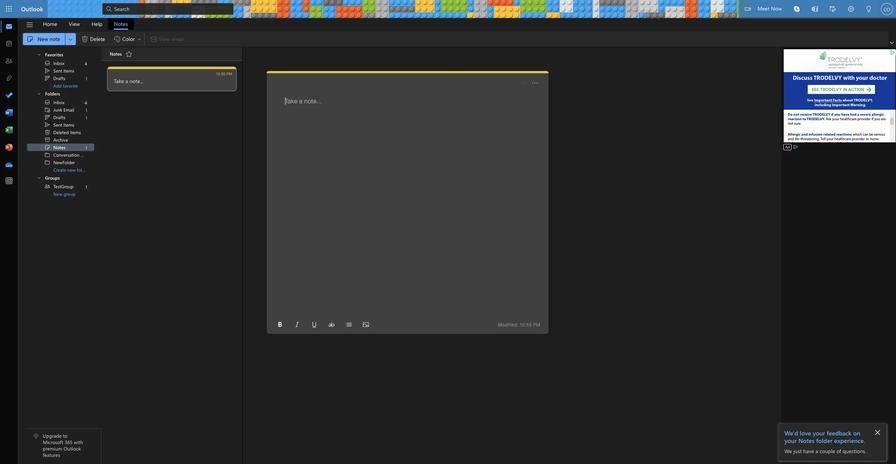 Task type: describe. For each thing, give the bounding box(es) containing it.
groups
[[45, 175, 60, 181]]

add favorite
[[53, 83, 78, 89]]

 button
[[65, 33, 76, 45]]

folders tree item
[[27, 89, 94, 98]]

notes inside button
[[114, 20, 128, 27]]

view button
[[63, 18, 86, 30]]

sent for  sent items
[[53, 68, 62, 74]]


[[44, 183, 50, 189]]

 for 
[[44, 99, 50, 105]]

take inside 12:55 pm take a note...
[[114, 77, 124, 85]]

folder inside tree item
[[77, 167, 89, 173]]

4 for junk email
[[85, 99, 87, 105]]

tree containing 
[[27, 98, 95, 174]]

tree item containing 
[[27, 136, 94, 144]]

 button
[[860, 0, 878, 19]]

 for  groups
[[37, 176, 41, 180]]

a inside edit new note main content
[[299, 98, 303, 104]]

 button for favorites
[[30, 50, 44, 58]]

love
[[800, 429, 811, 437]]


[[113, 35, 121, 43]]


[[277, 322, 283, 328]]

edit group
[[23, 32, 143, 47]]

12:55 inside edit new note main content
[[520, 322, 532, 328]]


[[812, 6, 818, 12]]

 button
[[806, 0, 824, 19]]

testgroup
[[53, 183, 74, 189]]

more apps image
[[5, 177, 13, 185]]

on
[[853, 429, 861, 437]]

 inside the  color 
[[137, 37, 142, 41]]


[[44, 137, 50, 143]]

color
[[122, 35, 135, 42]]

we'd love your feedback on your notes folder experience. alert
[[779, 424, 887, 461]]

folders
[[45, 90, 60, 96]]

we'd
[[785, 429, 798, 437]]

 for  sent items  deleted items  archive
[[44, 122, 50, 128]]


[[105, 5, 113, 13]]

co image
[[881, 3, 893, 15]]

 button
[[123, 48, 135, 60]]

7 tree item from the top
[[27, 121, 94, 129]]

items for  sent items
[[63, 68, 74, 74]]

 button
[[889, 39, 896, 47]]

12:55 pm take a note...
[[114, 71, 232, 85]]

notes button
[[108, 18, 134, 30]]

help button
[[86, 18, 108, 30]]

 button
[[824, 0, 842, 19]]

last edited: 12:55 pm. tree item
[[107, 67, 236, 91]]

tree item containing 
[[27, 129, 94, 136]]

note... inside 12:55 pm take a note...
[[130, 77, 144, 85]]

favorites tree item
[[27, 50, 94, 59]]

archive
[[53, 137, 68, 143]]

:
[[517, 322, 518, 328]]


[[311, 322, 317, 328]]

12 tree item from the top
[[27, 159, 94, 166]]


[[329, 322, 335, 328]]

favorites
[[45, 51, 63, 57]]

notes 
[[110, 50, 133, 58]]

features
[[43, 452, 60, 458]]


[[346, 322, 352, 328]]

 button
[[360, 319, 372, 331]]

microsoft
[[43, 439, 63, 445]]

group
[[64, 191, 76, 197]]

 menu bar
[[518, 77, 541, 89]]


[[363, 322, 369, 328]]

 button for groups
[[30, 173, 44, 182]]

home button
[[37, 18, 63, 30]]

notes inside tree item
[[53, 144, 65, 150]]

home
[[43, 20, 57, 27]]

drafts for add favorite
[[53, 75, 65, 81]]

edit new note main content
[[267, 71, 549, 334]]


[[44, 107, 50, 113]]

 conversation history  newfolder
[[44, 152, 95, 165]]

to do image
[[5, 92, 13, 100]]


[[830, 6, 836, 12]]

 button
[[22, 18, 37, 31]]

1 tree item from the top
[[27, 59, 94, 67]]

 button
[[291, 319, 303, 331]]

2 vertical spatial items
[[70, 129, 81, 135]]

premium features image
[[33, 434, 39, 439]]

1  from the top
[[44, 152, 50, 158]]

0 horizontal spatial your
[[785, 437, 797, 445]]

of
[[837, 448, 842, 455]]

new
[[67, 167, 76, 173]]

conversation
[[53, 152, 79, 158]]

ad
[[785, 144, 790, 150]]

groups tree item
[[27, 173, 94, 183]]

left-rail-appbar navigation
[[2, 18, 17, 174]]

note... inside edit new note main content
[[304, 98, 322, 104]]

people image
[[5, 57, 13, 65]]

create new folder tree item
[[27, 166, 94, 174]]

feedback
[[827, 429, 852, 437]]

 for 
[[44, 60, 50, 66]]

we
[[785, 448, 792, 455]]

upgrade
[[43, 433, 62, 439]]

outlook inside the upgrade to microsoft 365 with premium outlook features
[[64, 445, 81, 452]]

deleted
[[53, 129, 69, 135]]

newfolder
[[53, 159, 75, 165]]

 drafts for sent items
[[44, 75, 65, 81]]

 for  notes
[[44, 144, 50, 150]]

just
[[794, 448, 802, 455]]

mail image
[[5, 23, 13, 30]]

4 for sent items
[[85, 60, 87, 66]]

help
[[92, 20, 102, 27]]

tree item containing 
[[27, 106, 94, 113]]

premium
[[43, 445, 62, 452]]

create
[[53, 167, 66, 173]]

take a note...
[[285, 98, 322, 104]]


[[890, 41, 894, 45]]

a inside we'd love your feedback on your notes folder experience. we just have a couple of questions.
[[816, 448, 818, 455]]

calendar image
[[5, 40, 13, 48]]

experience.
[[834, 437, 865, 445]]

modified
[[498, 322, 517, 328]]

 button
[[842, 0, 860, 19]]

 button
[[788, 0, 806, 18]]

excel image
[[5, 127, 13, 134]]

folder inside we'd love your feedback on your notes folder experience. we just have a couple of questions.
[[816, 437, 833, 445]]

 inside  delete
[[81, 35, 89, 43]]

with
[[74, 439, 83, 445]]


[[521, 80, 526, 85]]

junk
[[53, 107, 62, 113]]

to
[[63, 433, 67, 439]]

 inbox for junk email
[[44, 99, 64, 105]]

favorite
[[63, 83, 78, 89]]



Task type: locate. For each thing, give the bounding box(es) containing it.
1 vertical spatial folder
[[816, 437, 833, 445]]

 down 
[[44, 144, 50, 150]]

2 inbox from the top
[[53, 99, 64, 105]]

inbox
[[53, 60, 64, 66], [53, 99, 64, 105]]

12:55
[[216, 71, 225, 76], [520, 322, 532, 328]]

 button up 
[[30, 173, 44, 182]]

4 tree item from the top
[[27, 98, 94, 106]]

0 vertical spatial take
[[114, 77, 124, 85]]

 for  folders
[[37, 91, 41, 96]]

styles toolbar toolbar
[[271, 319, 375, 331]]

 down  favorites
[[44, 60, 50, 66]]

 search field
[[102, 0, 234, 17]]

1 drafts from the top
[[53, 75, 65, 81]]

 button inside folders tree item
[[30, 89, 44, 98]]

2 tree item from the top
[[27, 67, 94, 74]]

upgrade to microsoft 365 with premium outlook features
[[43, 433, 83, 458]]

 left groups
[[37, 176, 41, 180]]

0 vertical spatial note...
[[130, 77, 144, 85]]

4 down folders tree item
[[85, 99, 87, 105]]

set your advertising preferences image
[[793, 144, 799, 150]]

 inside popup button
[[68, 36, 74, 42]]

new inside tree item
[[53, 191, 62, 197]]

1 horizontal spatial your
[[813, 429, 825, 437]]

 inside  new note
[[26, 35, 34, 43]]

 inside  sent items  deleted items  archive
[[44, 129, 50, 135]]

your right love
[[813, 429, 825, 437]]

3  button from the top
[[30, 173, 44, 182]]

 up  groups
[[44, 159, 50, 165]]


[[44, 68, 50, 74], [44, 122, 50, 128]]

2  inbox from the top
[[44, 99, 64, 105]]

items for  sent items  deleted items  archive
[[63, 122, 74, 128]]

outlook banner
[[0, 0, 896, 19]]

1 vertical spatial 
[[44, 99, 50, 105]]

outlook
[[21, 5, 43, 13], [64, 445, 81, 452]]

new inside  new note
[[38, 35, 48, 42]]

 testgroup
[[44, 183, 74, 189]]

0 vertical spatial 
[[44, 75, 50, 81]]

 for 
[[68, 36, 74, 42]]

sent inside tree item
[[53, 68, 62, 74]]

 for 
[[44, 114, 50, 120]]

1 vertical spatial 
[[44, 159, 50, 165]]

items
[[63, 68, 74, 74], [63, 122, 74, 128], [70, 129, 81, 135]]

365
[[65, 439, 73, 445]]

inbox up  sent items
[[53, 60, 64, 66]]

sent for  sent items  deleted items  archive
[[53, 122, 62, 128]]

powerpoint image
[[5, 144, 13, 151]]

0 vertical spatial  inbox
[[44, 60, 64, 66]]

tree item down archive
[[27, 144, 94, 151]]

 folders
[[37, 90, 60, 96]]

 favorites
[[37, 51, 63, 57]]

1  from the top
[[44, 75, 50, 81]]

1 vertical spatial 12:55
[[520, 322, 532, 328]]

1 horizontal spatial take
[[285, 98, 298, 104]]

inbox for sent items
[[53, 60, 64, 66]]

2 sent from the top
[[53, 122, 62, 128]]

 button down  new note at the top
[[30, 50, 44, 58]]

tab list
[[37, 18, 134, 30]]

0 vertical spatial drafts
[[53, 75, 65, 81]]

drafts for sent items
[[53, 114, 65, 120]]

0 horizontal spatial 12:55
[[216, 71, 225, 76]]

we'd love your feedback on your notes folder experience. we just have a couple of questions.
[[785, 429, 867, 455]]

sent up add
[[53, 68, 62, 74]]

3 1 from the top
[[85, 114, 87, 120]]


[[44, 75, 50, 81], [44, 114, 50, 120]]

1 vertical spatial  drafts
[[44, 114, 65, 120]]

tree item down  sent items
[[27, 74, 94, 82]]

questions.
[[843, 448, 867, 455]]

 for 
[[44, 75, 50, 81]]

tree item up new group
[[27, 183, 94, 190]]

0 vertical spatial outlook
[[21, 5, 43, 13]]

1 horizontal spatial a
[[299, 98, 303, 104]]

note
[[50, 35, 60, 42]]

2  drafts from the top
[[44, 114, 65, 120]]

0 vertical spatial 
[[81, 35, 89, 43]]

0 vertical spatial  drafts
[[44, 75, 65, 81]]

tree item up  sent items
[[27, 59, 94, 67]]

 inbox for sent items
[[44, 60, 64, 66]]

application
[[0, 0, 896, 464]]


[[794, 6, 800, 12]]

2  from the top
[[44, 99, 50, 105]]

 button
[[343, 319, 355, 331]]

0 vertical spatial items
[[63, 68, 74, 74]]

1 horizontal spatial outlook
[[64, 445, 81, 452]]

5 1 from the top
[[85, 184, 87, 190]]

files image
[[5, 75, 13, 82]]

1 vertical spatial  inbox
[[44, 99, 64, 105]]

tree item up  junk email
[[27, 98, 94, 106]]

 left delete
[[81, 35, 89, 43]]

1 vertical spatial 
[[44, 144, 50, 150]]

 sent items  deleted items  archive
[[44, 122, 81, 143]]

0 horizontal spatial pm
[[227, 71, 232, 76]]

inbox up  junk email
[[53, 99, 64, 105]]

 right note
[[68, 36, 74, 42]]

email
[[64, 107, 74, 113]]

tree item up "add favorite" tree item
[[27, 67, 94, 74]]


[[26, 21, 34, 29]]

2 drafts from the top
[[53, 114, 65, 120]]

0 vertical spatial 12:55
[[216, 71, 225, 76]]

 heading
[[110, 47, 135, 61]]

take inside edit new note main content
[[285, 98, 298, 104]]

 down 
[[44, 114, 50, 120]]

1 horizontal spatial 
[[81, 35, 89, 43]]

4 down edit "group"
[[85, 60, 87, 66]]

1 horizontal spatial 12:55
[[520, 322, 532, 328]]

tree item up 'deleted'
[[27, 121, 94, 129]]

 down  sent items
[[44, 75, 50, 81]]

outlook up  button
[[21, 5, 43, 13]]

1 horizontal spatial 
[[44, 144, 50, 150]]

 drafts
[[44, 75, 65, 81], [44, 114, 65, 120]]

1 tree from the top
[[27, 47, 94, 89]]

1 vertical spatial pm
[[533, 322, 540, 328]]

items up 'deleted'
[[63, 122, 74, 128]]

 inbox down favorites
[[44, 60, 64, 66]]

 delete
[[81, 35, 105, 43]]

notes inside we'd love your feedback on your notes folder experience. we just have a couple of questions.
[[799, 437, 815, 445]]

 button inside groups tree item
[[30, 173, 44, 182]]


[[745, 6, 751, 12]]

items right 'deleted'
[[70, 129, 81, 135]]

drafts down  sent items
[[53, 75, 65, 81]]

1 vertical spatial 4
[[85, 99, 87, 105]]

 button
[[529, 77, 541, 89]]

1  from the top
[[44, 68, 50, 74]]

 down  favorites
[[44, 68, 50, 74]]

1 vertical spatial sent
[[53, 122, 62, 128]]

 inside  favorites
[[37, 52, 41, 57]]

1 vertical spatial new
[[53, 191, 62, 197]]

0 horizontal spatial a
[[125, 77, 128, 85]]

drafts
[[53, 75, 65, 81], [53, 114, 65, 120]]

0 vertical spatial new
[[38, 35, 48, 42]]

1 vertical spatial outlook
[[64, 445, 81, 452]]

a inside 12:55 pm take a note...
[[125, 77, 128, 85]]

 groups
[[37, 175, 60, 181]]

 inside  sent items  deleted items  archive
[[44, 122, 50, 128]]

tree item up newfolder
[[27, 151, 95, 159]]

1  inbox from the top
[[44, 60, 64, 66]]

1 vertical spatial take
[[285, 98, 298, 104]]

tree item up archive
[[27, 129, 94, 136]]

 down  notes
[[44, 152, 50, 158]]

new
[[38, 35, 48, 42], [53, 191, 62, 197]]

0 vertical spatial folder
[[77, 167, 89, 173]]

 button
[[30, 50, 44, 58], [30, 89, 44, 98], [30, 173, 44, 182]]

 left folders
[[37, 91, 41, 96]]

0 vertical spatial 
[[26, 35, 34, 43]]

1 vertical spatial inbox
[[53, 99, 64, 105]]

 button
[[308, 319, 320, 331]]

your up we
[[785, 437, 797, 445]]

2 horizontal spatial a
[[816, 448, 818, 455]]

0 vertical spatial sent
[[53, 68, 62, 74]]


[[44, 60, 50, 66], [44, 99, 50, 105]]

outlook down to
[[64, 445, 81, 452]]

 for  sent items
[[44, 68, 50, 74]]

 button left folders
[[30, 89, 44, 98]]

tree item up create at the top left of page
[[27, 159, 94, 166]]

0 vertical spatial 
[[44, 68, 50, 74]]

11 tree item from the top
[[27, 151, 95, 159]]

history
[[81, 152, 95, 158]]

note...
[[130, 77, 144, 85], [304, 98, 322, 104]]

1 vertical spatial note...
[[304, 98, 322, 104]]

 inside  folders
[[37, 91, 41, 96]]

sent up 'deleted'
[[53, 122, 62, 128]]

 inside tree item
[[44, 68, 50, 74]]

 drafts down junk
[[44, 114, 65, 120]]

notes up  on the top
[[114, 20, 128, 27]]

0 vertical spatial 
[[44, 152, 50, 158]]

tree containing favorites
[[27, 47, 94, 89]]

1  button from the top
[[30, 50, 44, 58]]

tree item
[[27, 59, 94, 67], [27, 67, 94, 74], [27, 74, 94, 82], [27, 98, 94, 106], [27, 106, 94, 113], [27, 113, 94, 121], [27, 121, 94, 129], [27, 129, 94, 136], [27, 136, 94, 144], [27, 144, 94, 151], [27, 151, 95, 159], [27, 159, 94, 166], [27, 183, 94, 190]]

folder right "new"
[[77, 167, 89, 173]]

2  from the top
[[44, 159, 50, 165]]

4 1 from the top
[[85, 145, 87, 151]]

1 horizontal spatial note...
[[304, 98, 322, 104]]

1 horizontal spatial pm
[[533, 322, 540, 328]]

1 horizontal spatial folder
[[816, 437, 833, 445]]

pm
[[227, 71, 232, 76], [533, 322, 540, 328]]


[[68, 36, 74, 42], [137, 37, 142, 41], [37, 52, 41, 57], [37, 91, 41, 96], [37, 176, 41, 180]]

2  button from the top
[[30, 89, 44, 98]]

 sent items
[[44, 68, 74, 74]]

meet now
[[758, 5, 782, 12]]

2 1 from the top
[[85, 107, 87, 113]]

take
[[114, 77, 124, 85], [285, 98, 298, 104]]

delete
[[90, 35, 105, 42]]

onedrive image
[[5, 161, 13, 169]]

3 tree item from the top
[[27, 74, 94, 82]]


[[866, 6, 872, 12]]

1  from the top
[[44, 60, 50, 66]]

outlook link
[[21, 0, 43, 18]]

6 tree item from the top
[[27, 113, 94, 121]]


[[81, 35, 89, 43], [44, 129, 50, 135]]

items up favorite
[[63, 68, 74, 74]]

word image
[[5, 109, 13, 117]]

1 horizontal spatial new
[[53, 191, 62, 197]]

 left favorites
[[37, 52, 41, 57]]

2 tree from the top
[[27, 98, 95, 174]]

add favorite tree item
[[27, 82, 94, 89]]

1 1 from the top
[[85, 75, 87, 81]]

view
[[69, 20, 80, 27]]

0 vertical spatial a
[[125, 77, 128, 85]]

tree item containing 
[[27, 183, 94, 190]]

9 tree item from the top
[[27, 136, 94, 144]]

0 vertical spatial 4
[[85, 60, 87, 66]]

tree item containing 
[[27, 144, 94, 151]]

2  from the top
[[44, 122, 50, 128]]

1 vertical spatial tree
[[27, 98, 95, 174]]

 junk email
[[44, 107, 74, 113]]

0 horizontal spatial new
[[38, 35, 48, 42]]

application containing outlook
[[0, 0, 896, 464]]

have
[[803, 448, 814, 455]]

sent inside  sent items  deleted items  archive
[[53, 122, 62, 128]]

1 vertical spatial a
[[299, 98, 303, 104]]


[[125, 50, 133, 58]]

0 vertical spatial pm
[[227, 71, 232, 76]]

1 4 from the top
[[85, 60, 87, 66]]

pm inside 12:55 pm take a note...
[[227, 71, 232, 76]]

 down 
[[44, 122, 50, 128]]

create new folder
[[53, 167, 89, 173]]

0 horizontal spatial folder
[[77, 167, 89, 173]]

pm inside edit new note main content
[[533, 322, 540, 328]]

a
[[125, 77, 128, 85], [299, 98, 303, 104], [816, 448, 818, 455]]

folder
[[77, 167, 89, 173], [816, 437, 833, 445]]

 button
[[274, 319, 286, 331]]

 inbox up junk
[[44, 99, 64, 105]]

10 tree item from the top
[[27, 144, 94, 151]]

tree item down  junk email
[[27, 113, 94, 121]]


[[294, 322, 300, 328]]

0 vertical spatial inbox
[[53, 60, 64, 66]]

 new note
[[26, 35, 60, 43]]

close image
[[875, 430, 881, 436]]

1
[[85, 75, 87, 81], [85, 107, 87, 113], [85, 114, 87, 120], [85, 145, 87, 151], [85, 184, 87, 190]]

notes up have
[[799, 437, 815, 445]]

 inbox
[[44, 60, 64, 66], [44, 99, 64, 105]]

add
[[53, 83, 62, 89]]

 inside  groups
[[37, 176, 41, 180]]

Search for email, meetings, files and more. field
[[113, 5, 229, 13]]

tree item down folders tree item
[[27, 106, 94, 113]]

1 sent from the top
[[53, 68, 62, 74]]

 drafts up add
[[44, 75, 65, 81]]

 up 
[[44, 99, 50, 105]]

0 horizontal spatial take
[[114, 77, 124, 85]]

 color 
[[113, 35, 142, 43]]

folder up the couple on the right
[[816, 437, 833, 445]]

0 horizontal spatial 
[[26, 35, 34, 43]]

 down the 
[[26, 35, 34, 43]]


[[532, 80, 538, 86]]

new group
[[53, 191, 76, 197]]

1 vertical spatial 
[[44, 114, 50, 120]]

Editing note text field
[[285, 97, 530, 315]]

0 vertical spatial 
[[44, 60, 50, 66]]

5 tree item from the top
[[27, 106, 94, 113]]

8 tree item from the top
[[27, 129, 94, 136]]

2 4 from the top
[[85, 99, 87, 105]]

1  drafts from the top
[[44, 75, 65, 81]]

0 horizontal spatial outlook
[[21, 5, 43, 13]]

12:55 inside 12:55 pm take a note...
[[216, 71, 225, 76]]

 drafts for junk email
[[44, 114, 65, 120]]

modified : 12:55 pm
[[498, 322, 540, 328]]

1 vertical spatial items
[[63, 122, 74, 128]]

13 tree item from the top
[[27, 183, 94, 190]]

2 vertical spatial a
[[816, 448, 818, 455]]

 right color
[[137, 37, 142, 41]]

 for  new note
[[26, 35, 34, 43]]

outlook inside outlook banner
[[21, 5, 43, 13]]

 for  favorites
[[37, 52, 41, 57]]

tree
[[27, 47, 94, 89], [27, 98, 95, 174]]

 up 
[[44, 129, 50, 135]]

new group tree item
[[27, 190, 94, 198]]

1 inbox from the top
[[53, 60, 64, 66]]

0 vertical spatial  button
[[30, 50, 44, 58]]

new down  testgroup
[[53, 191, 62, 197]]

notes inside notes 
[[110, 51, 122, 57]]

inbox for junk email
[[53, 99, 64, 105]]

1 vertical spatial  button
[[30, 89, 44, 98]]


[[26, 35, 34, 43], [44, 144, 50, 150]]

1 vertical spatial 
[[44, 129, 50, 135]]

tree item down 'deleted'
[[27, 136, 94, 144]]

 button for folders
[[30, 89, 44, 98]]

0 horizontal spatial 
[[44, 129, 50, 135]]

2  from the top
[[44, 114, 50, 120]]

2 vertical spatial  button
[[30, 173, 44, 182]]

 button inside favorites tree item
[[30, 50, 44, 58]]

notes left ''
[[110, 51, 122, 57]]

1 vertical spatial drafts
[[53, 114, 65, 120]]

1 vertical spatial 
[[44, 122, 50, 128]]

0 vertical spatial tree
[[27, 47, 94, 89]]

drafts down  junk email
[[53, 114, 65, 120]]

0 horizontal spatial note...
[[130, 77, 144, 85]]

tab list containing home
[[37, 18, 134, 30]]

new left note
[[38, 35, 48, 42]]

notes down archive
[[53, 144, 65, 150]]



Task type: vqa. For each thing, say whether or not it's contained in the screenshot.
7 in the button
no



